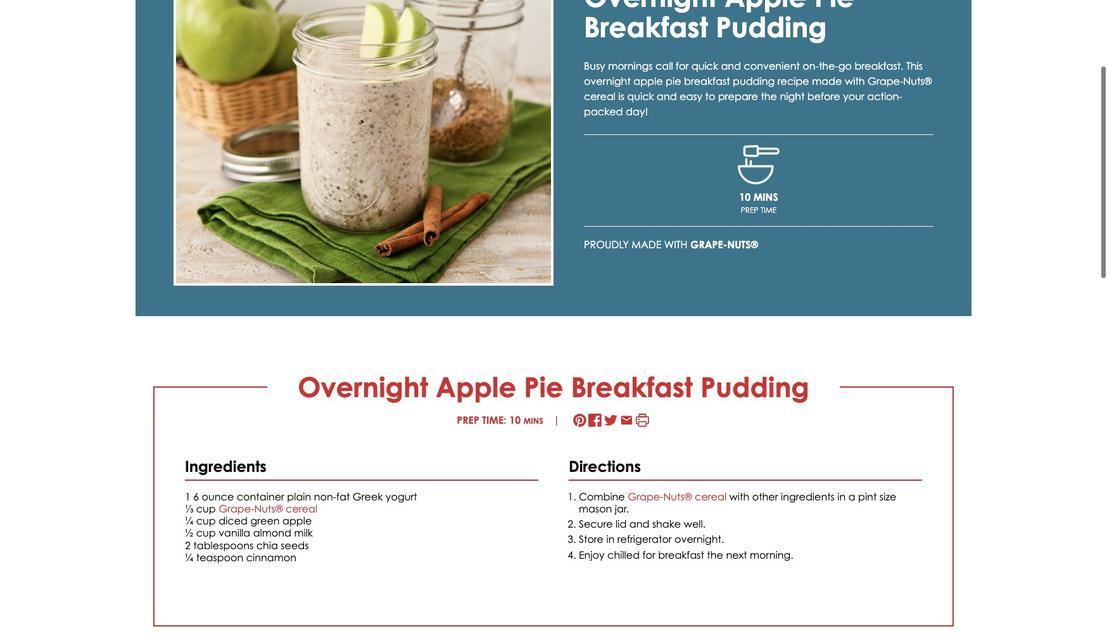 Task type: vqa. For each thing, say whether or not it's contained in the screenshot.
Balls
no



Task type: locate. For each thing, give the bounding box(es) containing it.
almond
[[253, 527, 292, 540]]

and inside secure lid and shake well. store in refrigerator overnight. enjoy chilled for breakfast the next morning.
[[630, 518, 650, 531]]

proudly
[[584, 238, 629, 251]]

1 vertical spatial pie
[[524, 370, 564, 404]]

this
[[907, 59, 923, 72]]

and
[[722, 59, 742, 72], [657, 90, 677, 103], [630, 518, 650, 531]]

2 vertical spatial and
[[630, 518, 650, 531]]

0 horizontal spatial made
[[632, 238, 662, 251]]

made inside busy mornings call for quick and convenient on-the-go breakfast. this overnight apple pie breakfast pudding recipe made with grape-nuts® cereal is quick and easy to prepare the night before your action- packed day!
[[813, 75, 843, 87]]

is
[[619, 90, 625, 103]]

10 inside 10 mins prep time
[[740, 190, 751, 203]]

0 vertical spatial overnight apple pie breakfast pudding
[[584, 0, 855, 44]]

in left a
[[838, 491, 846, 503]]

mins up the time
[[754, 190, 779, 203]]

overnight apple pie breakfast pudding
[[584, 0, 855, 44], [298, 370, 810, 404]]

0 horizontal spatial pie
[[524, 370, 564, 404]]

mason
[[579, 503, 613, 515]]

¼
[[185, 515, 194, 528], [185, 551, 194, 564]]

cereal
[[584, 90, 616, 103], [695, 491, 727, 503], [286, 503, 318, 515]]

6
[[194, 491, 199, 503]]

1 horizontal spatial in
[[838, 491, 846, 503]]

the
[[762, 90, 778, 103], [708, 549, 724, 561]]

apple
[[634, 75, 663, 87], [283, 515, 312, 528]]

0 horizontal spatial quick
[[628, 90, 654, 103]]

made
[[813, 75, 843, 87], [632, 238, 662, 251]]

0 vertical spatial in
[[838, 491, 846, 503]]

before
[[808, 90, 841, 103]]

1 horizontal spatial apple
[[725, 0, 807, 13]]

time:
[[483, 414, 507, 426]]

0 vertical spatial with
[[845, 75, 866, 87]]

combine
[[579, 491, 625, 503]]

for down refrigerator at bottom
[[643, 549, 656, 561]]

1 horizontal spatial made
[[813, 75, 843, 87]]

¼ up 2
[[185, 515, 194, 528]]

1 vertical spatial with
[[665, 238, 688, 251]]

1 vertical spatial and
[[657, 90, 677, 103]]

1 vertical spatial made
[[632, 238, 662, 251]]

⅓
[[185, 503, 194, 515]]

grape-
[[868, 75, 904, 87], [691, 238, 728, 251], [628, 491, 664, 503], [219, 503, 254, 515]]

refrigerator
[[618, 533, 672, 546]]

in right store
[[607, 533, 615, 546]]

1 horizontal spatial cereal
[[584, 90, 616, 103]]

quick up "to"
[[692, 59, 719, 72]]

1 horizontal spatial mins
[[754, 190, 779, 203]]

0 horizontal spatial and
[[630, 518, 650, 531]]

green
[[251, 515, 280, 528]]

2 cup from the top
[[196, 515, 216, 528]]

grape-nuts® cereal link up shake
[[628, 491, 727, 503]]

1 horizontal spatial with
[[730, 491, 750, 503]]

for inside secure lid and shake well. store in refrigerator overnight. enjoy chilled for breakfast the next morning.
[[643, 549, 656, 561]]

the inside busy mornings call for quick and convenient on-the-go breakfast. this overnight apple pie breakfast pudding recipe made with grape-nuts® cereal is quick and easy to prepare the night before your action- packed day!
[[762, 90, 778, 103]]

mins
[[754, 190, 779, 203], [524, 415, 544, 426]]

ingredients
[[185, 457, 271, 476]]

2 horizontal spatial with
[[845, 75, 866, 87]]

greek
[[353, 491, 383, 503]]

1 horizontal spatial overnight
[[584, 0, 717, 13]]

0 vertical spatial the
[[762, 90, 778, 103]]

the down pudding
[[762, 90, 778, 103]]

1 vertical spatial 10
[[510, 414, 521, 426]]

pie
[[666, 75, 682, 87]]

for
[[676, 59, 689, 72], [643, 549, 656, 561]]

grape-nuts® cereal link up almond
[[219, 503, 318, 515]]

0 horizontal spatial 10
[[510, 414, 521, 426]]

1 horizontal spatial 10
[[740, 190, 751, 203]]

with inside busy mornings call for quick and convenient on-the-go breakfast. this overnight apple pie breakfast pudding recipe made with grape-nuts® cereal is quick and easy to prepare the night before your action- packed day!
[[845, 75, 866, 87]]

1 vertical spatial for
[[643, 549, 656, 561]]

cereal up well.
[[695, 491, 727, 503]]

breakfast
[[584, 10, 709, 44], [571, 370, 693, 404]]

jar.
[[615, 503, 629, 515]]

nuts®
[[904, 75, 933, 87], [728, 238, 759, 251], [664, 491, 693, 503], [254, 503, 283, 515]]

overnight
[[584, 0, 717, 13], [298, 370, 428, 404]]

nuts® inside the 1 6 ounce container plain non-fat greek yogurt ⅓ cup grape-nuts® cereal ¼ cup diced green apple ½ cup vanilla almond milk 2 tablespoons chia seeds ¼ teaspoon cinnamon
[[254, 503, 283, 515]]

grape- inside busy mornings call for quick and convenient on-the-go breakfast. this overnight apple pie breakfast pudding recipe made with grape-nuts® cereal is quick and easy to prepare the night before your action- packed day!
[[868, 75, 904, 87]]

0 vertical spatial apple
[[634, 75, 663, 87]]

cereal up milk
[[286, 503, 318, 515]]

and down pie
[[657, 90, 677, 103]]

pudding
[[733, 75, 775, 87]]

1 vertical spatial apple
[[283, 515, 312, 528]]

0 vertical spatial mins
[[754, 190, 779, 203]]

prep
[[457, 414, 480, 426]]

for up pie
[[676, 59, 689, 72]]

1 vertical spatial the
[[708, 549, 724, 561]]

1 horizontal spatial the
[[762, 90, 778, 103]]

0 vertical spatial apple
[[725, 0, 807, 13]]

nuts® up almond
[[254, 503, 283, 515]]

made right the proudly
[[632, 238, 662, 251]]

secure lid and shake well. store in refrigerator overnight. enjoy chilled for breakfast the next morning.
[[579, 518, 794, 561]]

apple
[[725, 0, 807, 13], [436, 370, 517, 404]]

breakfast down 'overnight.' at the bottom right of the page
[[659, 549, 705, 561]]

0 horizontal spatial for
[[643, 549, 656, 561]]

quick
[[692, 59, 719, 72], [628, 90, 654, 103]]

1 vertical spatial mins
[[524, 415, 544, 426]]

1 vertical spatial quick
[[628, 90, 654, 103]]

busy
[[584, 59, 606, 72]]

with left grape-nuts® link at the top right
[[665, 238, 688, 251]]

0 vertical spatial ¼
[[185, 515, 194, 528]]

apple up convenient
[[725, 0, 807, 13]]

breakfast
[[685, 75, 731, 87], [659, 549, 705, 561]]

pie up the-
[[815, 0, 855, 13]]

pudding
[[716, 10, 827, 44], [701, 370, 810, 404]]

0 vertical spatial made
[[813, 75, 843, 87]]

other
[[753, 491, 779, 503]]

and up pudding
[[722, 59, 742, 72]]

cereal up packed on the right top of the page
[[584, 90, 616, 103]]

10 up 'prep'
[[740, 190, 751, 203]]

shake
[[653, 518, 682, 531]]

made down the-
[[813, 75, 843, 87]]

non-
[[314, 491, 337, 503]]

0 vertical spatial for
[[676, 59, 689, 72]]

1 vertical spatial breakfast
[[659, 549, 705, 561]]

10
[[740, 190, 751, 203], [510, 414, 521, 426]]

1 horizontal spatial pie
[[815, 0, 855, 13]]

in
[[838, 491, 846, 503], [607, 533, 615, 546]]

day!
[[626, 105, 649, 118]]

quick up day!
[[628, 90, 654, 103]]

0 horizontal spatial the
[[708, 549, 724, 561]]

breakfast inside busy mornings call for quick and convenient on-the-go breakfast. this overnight apple pie breakfast pudding recipe made with grape-nuts® cereal is quick and easy to prepare the night before your action- packed day!
[[685, 75, 731, 87]]

10 right the time:
[[510, 414, 521, 426]]

cup
[[196, 503, 216, 515], [196, 515, 216, 528], [196, 527, 216, 540]]

teaspoon
[[196, 551, 244, 564]]

with
[[845, 75, 866, 87], [665, 238, 688, 251], [730, 491, 750, 503]]

grape-nuts® link
[[691, 238, 759, 251]]

grape- inside the 1 6 ounce container plain non-fat greek yogurt ⅓ cup grape-nuts® cereal ¼ cup diced green apple ½ cup vanilla almond milk 2 tablespoons chia seeds ¼ teaspoon cinnamon
[[219, 503, 254, 515]]

time
[[761, 205, 777, 215]]

pie up prep time: 10 mins
[[524, 370, 564, 404]]

1 horizontal spatial apple
[[634, 75, 663, 87]]

mins right the time:
[[524, 415, 544, 426]]

overnight
[[584, 75, 631, 87]]

with other ingredients in a pint size mason jar.
[[579, 491, 897, 515]]

call
[[656, 59, 674, 72]]

1 horizontal spatial for
[[676, 59, 689, 72]]

1 ¼ from the top
[[185, 515, 194, 528]]

combine grape-nuts® cereal
[[579, 491, 727, 503]]

pint
[[859, 491, 877, 503]]

¼ down "½"
[[185, 551, 194, 564]]

vanilla
[[219, 527, 251, 540]]

with left other in the bottom of the page
[[730, 491, 750, 503]]

diced
[[219, 515, 248, 528]]

breakfast up "to"
[[685, 75, 731, 87]]

apple up prep
[[436, 370, 517, 404]]

nuts® up shake
[[664, 491, 693, 503]]

2 horizontal spatial and
[[722, 59, 742, 72]]

0 vertical spatial quick
[[692, 59, 719, 72]]

apple down 'call'
[[634, 75, 663, 87]]

1 horizontal spatial and
[[657, 90, 677, 103]]

chilled
[[608, 549, 640, 561]]

with up your
[[845, 75, 866, 87]]

grape-nuts® cereal link
[[628, 491, 727, 503], [219, 503, 318, 515]]

0 horizontal spatial apple
[[283, 515, 312, 528]]

1 vertical spatial ¼
[[185, 551, 194, 564]]

0 vertical spatial breakfast
[[685, 75, 731, 87]]

milk
[[294, 527, 313, 540]]

pie
[[815, 0, 855, 13], [524, 370, 564, 404]]

0 vertical spatial 10
[[740, 190, 751, 203]]

0 horizontal spatial in
[[607, 533, 615, 546]]

nuts® down 'prep'
[[728, 238, 759, 251]]

a
[[849, 491, 856, 503]]

0 horizontal spatial apple
[[436, 370, 517, 404]]

enjoy
[[579, 549, 605, 561]]

1 vertical spatial overnight
[[298, 370, 428, 404]]

nuts® down "this"
[[904, 75, 933, 87]]

in inside secure lid and shake well. store in refrigerator overnight. enjoy chilled for breakfast the next morning.
[[607, 533, 615, 546]]

0 vertical spatial pie
[[815, 0, 855, 13]]

the left next
[[708, 549, 724, 561]]

the-
[[819, 59, 839, 72]]

0 horizontal spatial mins
[[524, 415, 544, 426]]

1 vertical spatial in
[[607, 533, 615, 546]]

0 horizontal spatial cereal
[[286, 503, 318, 515]]

0 horizontal spatial overnight
[[298, 370, 428, 404]]

cereal inside the 1 6 ounce container plain non-fat greek yogurt ⅓ cup grape-nuts® cereal ¼ cup diced green apple ½ cup vanilla almond milk 2 tablespoons chia seeds ¼ teaspoon cinnamon
[[286, 503, 318, 515]]

apple down plain
[[283, 515, 312, 528]]

2 vertical spatial with
[[730, 491, 750, 503]]

and up refrigerator at bottom
[[630, 518, 650, 531]]



Task type: describe. For each thing, give the bounding box(es) containing it.
go
[[839, 59, 853, 72]]

prep
[[741, 205, 759, 215]]

2 ¼ from the top
[[185, 551, 194, 564]]

1 horizontal spatial quick
[[692, 59, 719, 72]]

2
[[185, 539, 191, 552]]

0 vertical spatial and
[[722, 59, 742, 72]]

yogurt
[[386, 491, 417, 503]]

0 horizontal spatial grape-nuts® cereal link
[[219, 503, 318, 515]]

chia
[[257, 539, 278, 552]]

nuts® inside busy mornings call for quick and convenient on-the-go breakfast. this overnight apple pie breakfast pudding recipe made with grape-nuts® cereal is quick and easy to prepare the night before your action- packed day!
[[904, 75, 933, 87]]

for inside busy mornings call for quick and convenient on-the-go breakfast. this overnight apple pie breakfast pudding recipe made with grape-nuts® cereal is quick and easy to prepare the night before your action- packed day!
[[676, 59, 689, 72]]

1 vertical spatial breakfast
[[571, 370, 693, 404]]

plain
[[287, 491, 311, 503]]

1 vertical spatial pudding
[[701, 370, 810, 404]]

easy
[[680, 90, 703, 103]]

lid
[[616, 518, 627, 531]]

tablespoons
[[194, 539, 254, 552]]

action-
[[868, 90, 903, 103]]

apple inside busy mornings call for quick and convenient on-the-go breakfast. this overnight apple pie breakfast pudding recipe made with grape-nuts® cereal is quick and easy to prepare the night before your action- packed day!
[[634, 75, 663, 87]]

breakfast inside secure lid and shake well. store in refrigerator overnight. enjoy chilled for breakfast the next morning.
[[659, 549, 705, 561]]

fat
[[337, 491, 350, 503]]

1 cup from the top
[[196, 503, 216, 515]]

10 mins prep time
[[740, 190, 779, 215]]

in inside 'with other ingredients in a pint size mason jar.'
[[838, 491, 846, 503]]

size
[[880, 491, 897, 503]]

1
[[185, 491, 191, 503]]

2 horizontal spatial cereal
[[695, 491, 727, 503]]

night
[[781, 90, 805, 103]]

next
[[727, 549, 748, 561]]

on-
[[803, 59, 819, 72]]

packed
[[584, 105, 623, 118]]

breakfast.
[[855, 59, 904, 72]]

store
[[579, 533, 604, 546]]

well.
[[684, 518, 706, 531]]

seeds
[[281, 539, 309, 552]]

your
[[844, 90, 865, 103]]

apple inside overnight apple pie breakfast pudding
[[725, 0, 807, 13]]

prepare
[[719, 90, 759, 103]]

with inside 'with other ingredients in a pint size mason jar.'
[[730, 491, 750, 503]]

morning.
[[751, 549, 794, 561]]

to
[[706, 90, 716, 103]]

prep time: 10 mins
[[457, 414, 544, 426]]

cereal inside busy mornings call for quick and convenient on-the-go breakfast. this overnight apple pie breakfast pudding recipe made with grape-nuts® cereal is quick and easy to prepare the night before your action- packed day!
[[584, 90, 616, 103]]

0 horizontal spatial with
[[665, 238, 688, 251]]

directions
[[569, 457, 641, 476]]

the inside secure lid and shake well. store in refrigerator overnight. enjoy chilled for breakfast the next morning.
[[708, 549, 724, 561]]

recipe
[[778, 75, 810, 87]]

busy mornings call for quick and convenient on-the-go breakfast. this overnight apple pie breakfast pudding recipe made with grape-nuts® cereal is quick and easy to prepare the night before your action- packed day!
[[584, 59, 933, 118]]

1 vertical spatial overnight apple pie breakfast pudding
[[298, 370, 810, 404]]

0 vertical spatial pudding
[[716, 10, 827, 44]]

1 horizontal spatial grape-nuts® cereal link
[[628, 491, 727, 503]]

mornings
[[609, 59, 653, 72]]

overnight.
[[675, 533, 725, 546]]

convenient
[[744, 59, 800, 72]]

proudly made with grape-nuts®
[[584, 238, 759, 251]]

ingredients
[[782, 491, 835, 503]]

container
[[237, 491, 285, 503]]

3 cup from the top
[[196, 527, 216, 540]]

ounce
[[202, 491, 234, 503]]

grape nuts overnight apple pie breakfast pudding recipe image
[[174, 0, 554, 286]]

apple inside the 1 6 ounce container plain non-fat greek yogurt ⅓ cup grape-nuts® cereal ¼ cup diced green apple ½ cup vanilla almond milk 2 tablespoons chia seeds ¼ teaspoon cinnamon
[[283, 515, 312, 528]]

mins inside prep time: 10 mins
[[524, 415, 544, 426]]

0 vertical spatial breakfast
[[584, 10, 709, 44]]

mins inside 10 mins prep time
[[754, 190, 779, 203]]

1 vertical spatial apple
[[436, 370, 517, 404]]

stand mixer icon image
[[738, 145, 780, 184]]

cinnamon
[[246, 551, 297, 564]]

1 6 ounce container plain non-fat greek yogurt ⅓ cup grape-nuts® cereal ¼ cup diced green apple ½ cup vanilla almond milk 2 tablespoons chia seeds ¼ teaspoon cinnamon
[[185, 491, 417, 564]]

secure
[[579, 518, 613, 531]]

0 vertical spatial overnight
[[584, 0, 717, 13]]

½
[[185, 527, 194, 540]]



